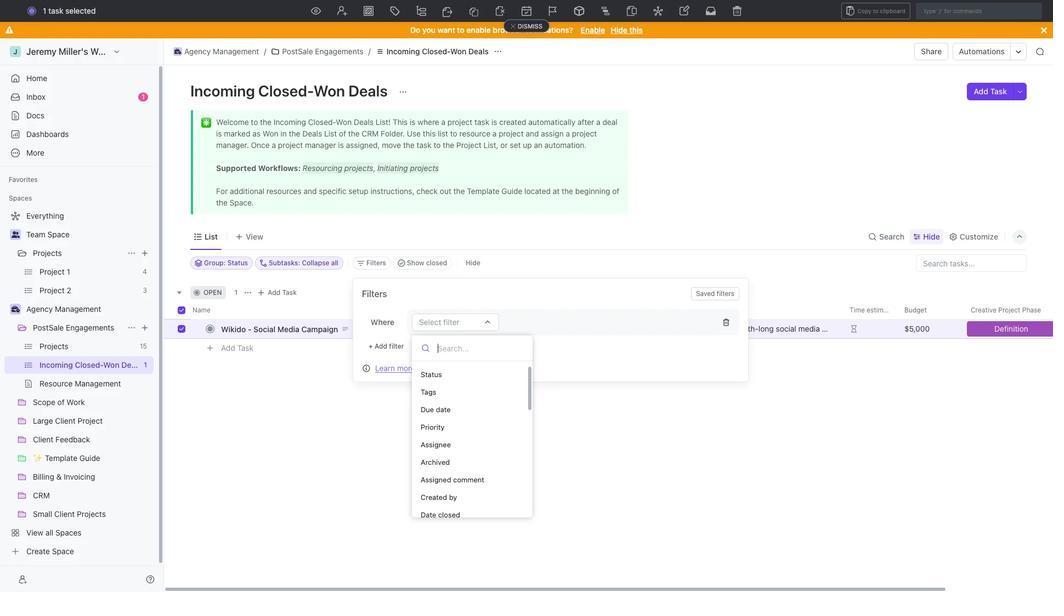 Task type: describe. For each thing, give the bounding box(es) containing it.
search
[[880, 232, 905, 241]]

wikido - social media campaign link
[[218, 321, 380, 337]]

1 inside sidebar navigation
[[142, 93, 145, 101]]

tree inside sidebar navigation
[[4, 207, 154, 561]]

share
[[921, 47, 942, 56]]

open
[[204, 289, 222, 297]]

favorites
[[9, 176, 38, 184]]

customize
[[960, 232, 999, 241]]

deals inside incoming closed-won deals link
[[469, 47, 489, 56]]

filter inside select filter dropdown button
[[444, 318, 460, 327]]

0 vertical spatial agency management link
[[171, 45, 262, 58]]

projects
[[33, 249, 62, 258]]

docs link
[[4, 107, 154, 125]]

due
[[421, 405, 434, 414]]

filters button
[[353, 257, 391, 270]]

0 vertical spatial add task button
[[968, 83, 1014, 100]]

campaign
[[302, 325, 338, 334]]

enable
[[467, 25, 491, 35]]

agency inside tree
[[26, 305, 53, 314]]

$5,000 button
[[898, 319, 965, 339]]

media
[[277, 325, 300, 334]]

inbox
[[26, 92, 46, 102]]

type '/' for commands field
[[916, 3, 1042, 19]]

1 horizontal spatial engagements
[[315, 47, 364, 56]]

social
[[254, 325, 275, 334]]

favorites button
[[4, 173, 42, 187]]

enable
[[581, 25, 605, 35]]

new
[[975, 6, 991, 15]]

2 horizontal spatial 1
[[234, 289, 238, 297]]

date
[[436, 405, 451, 414]]

learn more about filters link
[[375, 363, 460, 373]]

1 horizontal spatial agency
[[184, 47, 211, 56]]

home
[[26, 74, 47, 83]]

more
[[397, 363, 415, 373]]

sidebar navigation
[[0, 38, 164, 593]]

0 vertical spatial business time image
[[174, 49, 181, 54]]

⌘k
[[646, 6, 658, 15]]

1 vertical spatial deals
[[348, 82, 388, 100]]

1 horizontal spatial postsale engagements link
[[268, 45, 366, 58]]

date
[[421, 511, 436, 519]]

automations
[[959, 47, 1005, 56]]

task for topmost 'add task' button
[[991, 87, 1007, 96]]

date closed
[[421, 511, 460, 519]]

1 vertical spatial task
[[282, 289, 297, 297]]

due date
[[421, 405, 451, 414]]

saved filters
[[696, 290, 735, 298]]

0 vertical spatial incoming closed-won deals
[[387, 47, 489, 56]]

hide button
[[462, 257, 485, 270]]

learn
[[375, 363, 395, 373]]

add down automations button
[[974, 87, 989, 96]]

1 horizontal spatial management
[[213, 47, 259, 56]]

2 vertical spatial add task button
[[216, 342, 258, 355]]

hide button
[[910, 229, 944, 244]]

to
[[457, 25, 465, 35]]

business time image inside tree
[[11, 306, 19, 313]]

1 vertical spatial incoming closed-won deals
[[190, 82, 391, 100]]

0 vertical spatial postsale
[[282, 47, 313, 56]]

upgrade
[[919, 6, 950, 15]]

1 vertical spatial closed-
[[258, 82, 314, 100]]

tags
[[421, 388, 436, 396]]

wikido - social media campaign
[[221, 325, 338, 334]]

notifications?
[[524, 25, 573, 35]]

saved
[[696, 290, 715, 298]]

list
[[205, 232, 218, 241]]

0 horizontal spatial incoming
[[190, 82, 255, 100]]

assignee
[[421, 440, 451, 449]]

selected
[[65, 6, 96, 15]]

spaces
[[9, 194, 32, 202]]

status
[[421, 370, 442, 379]]

dashboards link
[[4, 126, 154, 143]]

priority
[[421, 423, 445, 432]]

1 vertical spatial postsale engagements link
[[33, 319, 123, 337]]

dashboards
[[26, 129, 69, 139]]



Task type: vqa. For each thing, say whether or not it's contained in the screenshot.
Team Na﻿me text box
no



Task type: locate. For each thing, give the bounding box(es) containing it.
0 horizontal spatial postsale
[[33, 323, 64, 332]]

search...
[[518, 6, 549, 15]]

user group image
[[11, 232, 19, 238]]

2 vertical spatial task
[[237, 343, 254, 353]]

learn more about filters
[[375, 363, 460, 373]]

postsale inside tree
[[33, 323, 64, 332]]

list link
[[202, 229, 218, 244]]

new button
[[960, 2, 998, 20]]

add task button down wikido
[[216, 342, 258, 355]]

0 vertical spatial agency management
[[184, 47, 259, 56]]

Search tasks... text field
[[917, 255, 1027, 272]]

business time image
[[174, 49, 181, 54], [11, 306, 19, 313]]

0 vertical spatial postsale engagements link
[[268, 45, 366, 58]]

0 vertical spatial task
[[991, 87, 1007, 96]]

1 horizontal spatial closed-
[[422, 47, 450, 56]]

dismiss
[[518, 22, 543, 30]]

0 horizontal spatial postsale engagements link
[[33, 319, 123, 337]]

docs
[[26, 111, 44, 120]]

+
[[369, 342, 373, 351]]

agency management
[[184, 47, 259, 56], [26, 305, 101, 314]]

0 vertical spatial hide
[[611, 25, 628, 35]]

1 vertical spatial agency
[[26, 305, 53, 314]]

1 horizontal spatial agency management link
[[171, 45, 262, 58]]

1 vertical spatial business time image
[[11, 306, 19, 313]]

1 horizontal spatial agency management
[[184, 47, 259, 56]]

$5,000
[[905, 324, 930, 334]]

postsale engagements inside tree
[[33, 323, 114, 332]]

0 horizontal spatial engagements
[[66, 323, 114, 332]]

assigned comment
[[421, 475, 484, 484]]

1 vertical spatial agency management
[[26, 305, 101, 314]]

filter up the more
[[389, 342, 404, 351]]

team
[[26, 230, 45, 239]]

assigned
[[421, 475, 451, 484]]

team space
[[26, 230, 70, 239]]

1 vertical spatial hide
[[923, 232, 940, 241]]

home link
[[4, 70, 154, 87]]

do you want to enable browser notifications? enable hide this
[[410, 25, 643, 35]]

incoming closed-won deals
[[387, 47, 489, 56], [190, 82, 391, 100]]

1 horizontal spatial /
[[368, 47, 371, 56]]

won
[[450, 47, 467, 56], [314, 82, 345, 100]]

2 horizontal spatial add task
[[974, 87, 1007, 96]]

1 vertical spatial add task button
[[255, 286, 301, 300]]

1 horizontal spatial business time image
[[174, 49, 181, 54]]

you
[[423, 25, 436, 35]]

add task for the bottom 'add task' button
[[221, 343, 254, 353]]

2 horizontal spatial hide
[[923, 232, 940, 241]]

1 horizontal spatial hide
[[611, 25, 628, 35]]

+ add filter
[[369, 342, 404, 351]]

2 vertical spatial hide
[[466, 259, 481, 267]]

-
[[248, 325, 252, 334]]

search button
[[865, 229, 908, 244]]

automations button
[[954, 43, 1011, 60]]

0 horizontal spatial business time image
[[11, 306, 19, 313]]

0 horizontal spatial postsale engagements
[[33, 323, 114, 332]]

2 vertical spatial 1
[[234, 289, 238, 297]]

0 vertical spatial filter
[[444, 318, 460, 327]]

0 vertical spatial incoming
[[387, 47, 420, 56]]

hide
[[611, 25, 628, 35], [923, 232, 940, 241], [466, 259, 481, 267]]

0 horizontal spatial filters
[[440, 363, 460, 373]]

1 vertical spatial 1
[[142, 93, 145, 101]]

browser
[[493, 25, 522, 35]]

0 vertical spatial add task
[[974, 87, 1007, 96]]

0 horizontal spatial 1
[[43, 6, 46, 15]]

1 horizontal spatial filters
[[717, 290, 735, 298]]

add task button up wikido - social media campaign
[[255, 286, 301, 300]]

1
[[43, 6, 46, 15], [142, 93, 145, 101], [234, 289, 238, 297]]

1 vertical spatial filters
[[440, 363, 460, 373]]

filters right about
[[440, 363, 460, 373]]

1 horizontal spatial won
[[450, 47, 467, 56]]

filter right select
[[444, 318, 460, 327]]

1 vertical spatial agency management link
[[26, 301, 151, 318]]

0 vertical spatial postsale engagements
[[282, 47, 364, 56]]

0 horizontal spatial closed-
[[258, 82, 314, 100]]

closed-
[[422, 47, 450, 56], [258, 82, 314, 100]]

1 horizontal spatial deals
[[469, 47, 489, 56]]

task for the bottom 'add task' button
[[237, 343, 254, 353]]

select filter button
[[412, 314, 499, 331]]

want
[[438, 25, 455, 35]]

by
[[449, 493, 457, 502]]

filters
[[367, 259, 386, 267]]

postsale engagements link
[[268, 45, 366, 58], [33, 319, 123, 337]]

1 horizontal spatial postsale engagements
[[282, 47, 364, 56]]

2 vertical spatial add task
[[221, 343, 254, 353]]

0 horizontal spatial agency
[[26, 305, 53, 314]]

incoming
[[387, 47, 420, 56], [190, 82, 255, 100]]

add down wikido
[[221, 343, 235, 353]]

0 horizontal spatial hide
[[466, 259, 481, 267]]

management
[[213, 47, 259, 56], [55, 305, 101, 314]]

task
[[48, 6, 63, 15]]

customize button
[[946, 229, 1002, 244]]

select filter
[[419, 318, 460, 327]]

0 vertical spatial engagements
[[315, 47, 364, 56]]

deals
[[469, 47, 489, 56], [348, 82, 388, 100]]

agency management inside tree
[[26, 305, 101, 314]]

wikido
[[221, 325, 246, 334]]

0 horizontal spatial deals
[[348, 82, 388, 100]]

where
[[371, 318, 395, 327]]

created
[[421, 493, 447, 502]]

1 horizontal spatial filter
[[444, 318, 460, 327]]

engagements
[[315, 47, 364, 56], [66, 323, 114, 332]]

0 horizontal spatial /
[[264, 47, 266, 56]]

1 task selected
[[43, 6, 96, 15]]

add task down wikido
[[221, 343, 254, 353]]

add task down automations button
[[974, 87, 1007, 96]]

0 vertical spatial 1
[[43, 6, 46, 15]]

/
[[264, 47, 266, 56], [368, 47, 371, 56]]

0 vertical spatial management
[[213, 47, 259, 56]]

projects link
[[33, 245, 123, 262]]

archived
[[421, 458, 450, 467]]

1 vertical spatial add task
[[268, 289, 297, 297]]

0 horizontal spatial task
[[237, 343, 254, 353]]

engagements inside sidebar navigation
[[66, 323, 114, 332]]

task up media
[[282, 289, 297, 297]]

0 vertical spatial deals
[[469, 47, 489, 56]]

postsale engagements
[[282, 47, 364, 56], [33, 323, 114, 332]]

space
[[48, 230, 70, 239]]

2 / from the left
[[368, 47, 371, 56]]

share button
[[915, 43, 949, 60]]

1 vertical spatial won
[[314, 82, 345, 100]]

1 vertical spatial management
[[55, 305, 101, 314]]

0 horizontal spatial agency management link
[[26, 301, 151, 318]]

1 horizontal spatial task
[[282, 289, 297, 297]]

0 vertical spatial filters
[[717, 290, 735, 298]]

1 / from the left
[[264, 47, 266, 56]]

1 vertical spatial postsale engagements
[[33, 323, 114, 332]]

Search... text field
[[438, 340, 523, 357]]

management inside sidebar navigation
[[55, 305, 101, 314]]

team space link
[[26, 226, 151, 244]]

postsale
[[282, 47, 313, 56], [33, 323, 64, 332]]

task down - on the bottom left
[[237, 343, 254, 353]]

agency
[[184, 47, 211, 56], [26, 305, 53, 314]]

filter
[[444, 318, 460, 327], [389, 342, 404, 351]]

0 vertical spatial agency
[[184, 47, 211, 56]]

1 vertical spatial engagements
[[66, 323, 114, 332]]

select
[[419, 318, 441, 327]]

tree
[[4, 207, 154, 561]]

add task button down automations button
[[968, 83, 1014, 100]]

agency management link
[[171, 45, 262, 58], [26, 301, 151, 318]]

tree containing team space
[[4, 207, 154, 561]]

incoming closed-won deals link
[[373, 45, 492, 58]]

0 horizontal spatial agency management
[[26, 305, 101, 314]]

1 horizontal spatial add task
[[268, 289, 297, 297]]

upgrade link
[[903, 3, 956, 19]]

hide inside dropdown button
[[923, 232, 940, 241]]

add right +
[[375, 342, 387, 351]]

do
[[410, 25, 421, 35]]

0 horizontal spatial filter
[[389, 342, 404, 351]]

filters right saved
[[717, 290, 735, 298]]

1 horizontal spatial incoming
[[387, 47, 420, 56]]

task
[[991, 87, 1007, 96], [282, 289, 297, 297], [237, 343, 254, 353]]

add
[[974, 87, 989, 96], [268, 289, 280, 297], [375, 342, 387, 351], [221, 343, 235, 353]]

add task for topmost 'add task' button
[[974, 87, 1007, 96]]

0 vertical spatial closed-
[[422, 47, 450, 56]]

task down automations button
[[991, 87, 1007, 96]]

add task button
[[968, 83, 1014, 100], [255, 286, 301, 300], [216, 342, 258, 355]]

0 vertical spatial won
[[450, 47, 467, 56]]

1 vertical spatial filter
[[389, 342, 404, 351]]

0 horizontal spatial won
[[314, 82, 345, 100]]

add task up wikido - social media campaign
[[268, 289, 297, 297]]

about
[[417, 363, 438, 373]]

1 vertical spatial incoming
[[190, 82, 255, 100]]

add up wikido - social media campaign
[[268, 289, 280, 297]]

created by
[[421, 493, 457, 502]]

closed
[[438, 511, 460, 519]]

this
[[630, 25, 643, 35]]

comment
[[453, 475, 484, 484]]

1 horizontal spatial 1
[[142, 93, 145, 101]]

1 horizontal spatial postsale
[[282, 47, 313, 56]]

0 horizontal spatial management
[[55, 305, 101, 314]]

0 horizontal spatial add task
[[221, 343, 254, 353]]

hide inside button
[[466, 259, 481, 267]]

1 vertical spatial postsale
[[33, 323, 64, 332]]

2 horizontal spatial task
[[991, 87, 1007, 96]]



